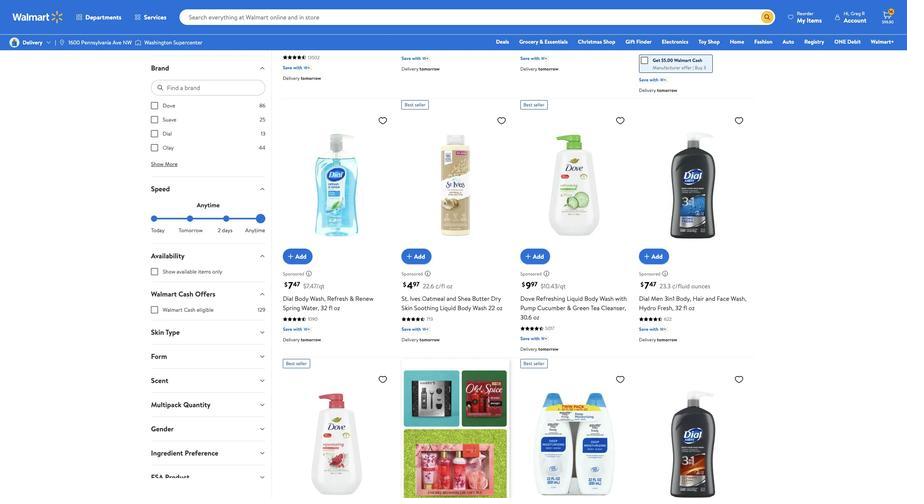 Task type: locate. For each thing, give the bounding box(es) containing it.
show
[[151, 160, 164, 168], [163, 268, 175, 276]]

anytime up how fast do you want your order? option group
[[197, 201, 220, 210]]

¢/fluid
[[672, 282, 690, 291]]

0 horizontal spatial suave
[[163, 116, 176, 124]]

1 horizontal spatial 47
[[650, 281, 657, 289]]

deals
[[496, 38, 509, 46]]

dove inside $ 9 97 $10.43/qt dove refreshing liquid body wash with pump cucumber & green tea cleanser, 30.6 oz
[[521, 295, 535, 303]]

wash, inside the "$ 7 47 $7.47/qt dial body wash, refresh & renew spring water, 32 fl oz"
[[310, 295, 326, 303]]

availability tab
[[145, 244, 272, 268]]

moisture up nourishing
[[315, 23, 339, 32]]

washington
[[144, 39, 172, 46]]

¢/fl right 22.6
[[436, 282, 445, 291]]

None checkbox
[[151, 102, 158, 109], [151, 116, 158, 123], [151, 130, 158, 137], [151, 102, 158, 109], [151, 116, 158, 123], [151, 130, 158, 137]]

2 moisture from the left
[[668, 23, 692, 32]]

ad disclaimer and feedback for ingridsponsoredproducts image up 23.3
[[662, 271, 669, 277]]

delivery tomorrow down the 13502
[[283, 75, 321, 81]]

1 32 from the left
[[321, 304, 327, 313]]

dial inside the "$ 7 47 $7.47/qt dial body wash, refresh & renew spring water, 32 fl oz"
[[283, 295, 293, 303]]

0 horizontal spatial add to cart image
[[286, 252, 295, 262]]

wash
[[373, 23, 387, 32], [709, 23, 723, 32], [553, 33, 568, 41], [600, 295, 614, 303], [473, 304, 487, 313]]

7
[[288, 279, 293, 292], [645, 279, 650, 292]]

tomorrow for $ 7 47 $7.47/qt dial body wash, refresh & renew spring water, 32 fl oz
[[301, 337, 321, 344]]

dial up spring
[[283, 295, 293, 303]]

$ 9 97 $10.43/qt dove refreshing liquid body wash with pump cucumber & green tea cleanser, 30.6 oz
[[521, 279, 627, 322]]

walmart image
[[12, 11, 63, 23]]

best
[[405, 101, 414, 108], [524, 101, 533, 108], [286, 361, 295, 367], [524, 361, 533, 367]]

$ for $ 7 47 23.3 ¢/fluid ounces dial men 3in1 body, hair and face wash, hydro fresh, 32 fl oz
[[641, 281, 644, 289]]

ingredient preference
[[151, 449, 218, 459]]

 image for delivery
[[9, 37, 20, 48]]

 image
[[9, 37, 20, 48], [59, 39, 65, 46]]

tomorrow down 8297
[[538, 65, 559, 72]]

toy shop link
[[695, 37, 724, 46]]

liquid
[[340, 23, 356, 32], [521, 33, 537, 41], [567, 295, 583, 303], [440, 304, 456, 313]]

1 vertical spatial show
[[163, 268, 175, 276]]

2 vertical spatial &
[[567, 304, 571, 313]]

7 left 23.3
[[645, 279, 650, 292]]

dove down brand
[[163, 102, 175, 110]]

delivery tomorrow for $ 9 97 $10.43/qt dove sensitive skin hypoallergenic liquid body wash with pump, 30.6 oz
[[521, 65, 559, 72]]

1 vertical spatial anytime
[[245, 227, 265, 235]]

body,
[[676, 295, 692, 303]]

oz inside $ 9 97 $10.43/qt dove deep moisture liquid body wash with pump nourishing for dry skin 30.6 oz
[[283, 42, 289, 51]]

walmart cash offers button
[[145, 283, 272, 306]]

1 vertical spatial cash
[[178, 290, 193, 299]]

tomorrow
[[420, 65, 440, 72], [538, 65, 559, 72], [301, 75, 321, 81], [657, 87, 677, 94], [301, 337, 321, 344], [420, 337, 440, 344], [657, 337, 677, 344], [538, 346, 559, 353]]

walmart for walmart cash eligible
[[163, 306, 182, 314]]

0 vertical spatial dry
[[353, 33, 363, 41]]

walmart inside dropdown button
[[151, 290, 177, 299]]

22
[[489, 304, 495, 313]]

pump left cucumber
[[521, 304, 536, 313]]

finder
[[637, 38, 652, 46]]

0 horizontal spatial walmart plus image
[[304, 64, 312, 72]]

tomorrow down 1090
[[301, 337, 321, 344]]

dove inside brand group
[[163, 102, 175, 110]]

¢/fl inside $ 8 97 29.9 ¢/fl oz olay ultra moisture body wash with shea butter, 30 fl oz
[[672, 11, 682, 19]]

3 add from the left
[[533, 253, 544, 261]]

2 ad disclaimer and feedback for ingridsponsoredproducts image from the left
[[425, 271, 431, 277]]

dial men 3in1 body, hair and face wash, hydro fresh, 32 fl oz image
[[639, 113, 747, 258]]

walmart plus image
[[423, 55, 431, 62], [542, 55, 549, 62], [304, 326, 312, 334], [423, 326, 431, 334], [660, 326, 668, 334]]

0 horizontal spatial shop
[[604, 38, 616, 46]]

86
[[259, 102, 265, 110]]

moisture
[[315, 23, 339, 32], [668, 23, 692, 32]]

cash up the walmart cash eligible
[[178, 290, 193, 299]]

today
[[151, 227, 165, 235]]

dry
[[353, 33, 363, 41], [491, 295, 501, 303]]

1 horizontal spatial add to cart image
[[405, 252, 414, 262]]

olay down 8
[[639, 23, 652, 32]]

st. ives oatmeal and shea butter dry skin soothing liquid body wash 22 oz image
[[402, 113, 510, 258]]

0 vertical spatial shea
[[639, 33, 652, 41]]

nourishing
[[313, 33, 342, 41]]

multipack quantity
[[151, 400, 210, 410]]

cash left eligible
[[184, 306, 195, 314]]

29.9
[[660, 11, 671, 19]]

47 left $7.47/qt
[[293, 281, 300, 289]]

0 vertical spatial show
[[151, 160, 164, 168]]

¢/fl inside $ 4 97 22.6 ¢/fl oz st. ives oatmeal and shea butter dry skin soothing liquid body wash 22 oz
[[436, 282, 445, 291]]

dial men 3in1 body, hair and face wash, ultimate clean, 32 fl oz image
[[639, 372, 747, 499]]

97 for $ 9 97 $10.43/qt dove sensitive skin hypoallergenic liquid body wash with pump, 30.6 oz
[[531, 9, 538, 18]]

sponsored down add to cart image at right bottom
[[639, 271, 661, 277]]

liquid up for at top left
[[340, 23, 356, 32]]

None checkbox
[[151, 144, 158, 151], [151, 307, 158, 314], [151, 144, 158, 151], [151, 307, 158, 314]]

& left 8297
[[540, 38, 543, 46]]

skin up essentials
[[562, 23, 573, 32]]

$ 9 97 $10.43/qt dove deep moisture liquid body wash with pump nourishing for dry skin 30.6 oz
[[283, 8, 389, 51]]

gift finder link
[[622, 37, 656, 46]]

tomorrow down 713 on the left bottom
[[420, 337, 440, 344]]

1 vertical spatial walmart
[[151, 290, 177, 299]]

None range field
[[151, 218, 265, 220]]

oz inside $ 9 97 $10.43/qt dove refreshing liquid body wash with pump cucumber & green tea cleanser, 30.6 oz
[[533, 314, 540, 322]]

add to favorites list, equate beauty deep moisturizing body wash twin pack, 22 fl. oz., 2 count image
[[616, 375, 625, 385]]

wash, down the kids
[[417, 33, 433, 41]]

walmart up manufacturer offer |  buy 3
[[674, 57, 691, 63]]

delivery tomorrow for $ 5 88 21.0 ¢/fl oz suave kids 3-in-1 shampoo conditioner body wash, purely fun, 28 oz single
[[402, 65, 440, 72]]

add button for dial body wash, refresh & renew spring water, 32 fl oz image
[[283, 249, 313, 265]]

refreshing
[[536, 295, 566, 303]]

$ inside $ 8 97 29.9 ¢/fl oz olay ultra moisture body wash with shea butter, 30 fl oz
[[641, 9, 644, 18]]

0 vertical spatial walmart plus image
[[304, 64, 312, 72]]

one debit
[[835, 38, 861, 46]]

wash, inside $ 5 88 21.0 ¢/fl oz suave kids 3-in-1 shampoo conditioner body wash, purely fun, 28 oz single
[[417, 33, 433, 41]]

$ inside the "$ 7 47 $7.47/qt dial body wash, refresh & renew spring water, 32 fl oz"
[[284, 281, 288, 289]]

dove inside $ 9 97 $10.43/qt dove sensitive skin hypoallergenic liquid body wash with pump, 30.6 oz
[[521, 23, 535, 32]]

dove refreshing liquid body wash with pump cucumber & green tea cleanser, 30.6 oz image
[[521, 113, 628, 258]]

wash, up water,
[[310, 295, 326, 303]]

r
[[862, 10, 865, 17]]

30.6 inside $ 9 97 $10.43/qt dove deep moisture liquid body wash with pump nourishing for dry skin 30.6 oz
[[377, 33, 389, 41]]

$ inside $ 9 97 $10.43/qt dove sensitive skin hypoallergenic liquid body wash with pump, 30.6 oz
[[522, 9, 525, 18]]

0 vertical spatial olay
[[639, 23, 652, 32]]

0 horizontal spatial shea
[[458, 295, 471, 303]]

1 add to cart image from the left
[[286, 252, 295, 262]]

tomorrow down 422
[[420, 65, 440, 72]]

delivery for $ 9 97 $10.43/qt dove sensitive skin hypoallergenic liquid body wash with pump, 30.6 oz
[[521, 65, 537, 72]]

moisture inside $ 8 97 29.9 ¢/fl oz olay ultra moisture body wash with shea butter, 30 fl oz
[[668, 23, 692, 32]]

2 add button from the left
[[402, 249, 432, 265]]

¢/fl for 5
[[434, 11, 444, 19]]

0 horizontal spatial olay
[[163, 144, 174, 152]]

wash inside $ 9 97 $10.43/qt dove refreshing liquid body wash with pump cucumber & green tea cleanser, 30.6 oz
[[600, 295, 614, 303]]

walmart for walmart cash offers
[[151, 290, 177, 299]]

delivery tomorrow down 713 on the left bottom
[[402, 337, 440, 344]]

show right show available items only checkbox
[[163, 268, 175, 276]]

32 right water,
[[321, 304, 327, 313]]

walmart plus image down 5017
[[542, 335, 549, 343]]

2 horizontal spatial 30.6
[[601, 33, 612, 41]]

add for add to cart icon related to 4
[[414, 253, 425, 261]]

dove left deep
[[283, 23, 297, 32]]

7 up spring
[[288, 279, 293, 292]]

47 inside $ 7 47 23.3 ¢/fluid ounces dial men 3in1 body, hair and face wash, hydro fresh, 32 fl oz
[[650, 281, 657, 289]]

sponsored up 4
[[402, 271, 423, 277]]

delivery tomorrow down 5017
[[521, 346, 559, 353]]

9 inside $ 9 97 $10.43/qt dove refreshing liquid body wash with pump cucumber & green tea cleanser, 30.6 oz
[[526, 279, 531, 292]]

9
[[288, 8, 294, 21], [526, 8, 531, 21], [526, 279, 531, 292]]

delivery tomorrow down 1090
[[283, 337, 321, 344]]

and right hair on the bottom
[[706, 295, 716, 303]]

1 vertical spatial olay
[[163, 144, 174, 152]]

1 7 from the left
[[288, 279, 293, 292]]

shea right gift
[[639, 33, 652, 41]]

reorder my items
[[797, 10, 822, 24]]

3 ad disclaimer and feedback for ingridsponsoredproducts image from the left
[[544, 271, 550, 277]]

0 horizontal spatial 30.6
[[377, 33, 389, 41]]

skin inside $ 9 97 $10.43/qt dove sensitive skin hypoallergenic liquid body wash with pump, 30.6 oz
[[562, 23, 573, 32]]

4 add from the left
[[652, 253, 663, 261]]

1 horizontal spatial dial
[[283, 295, 293, 303]]

grocery & essentials
[[519, 38, 568, 46]]

walmart down show available items only checkbox
[[151, 290, 177, 299]]

$ inside $ 9 97 $10.43/qt dove refreshing liquid body wash with pump cucumber & green tea cleanser, 30.6 oz
[[522, 281, 525, 289]]

 image
[[135, 39, 141, 46]]

cash up 'buy' in the top right of the page
[[693, 57, 703, 63]]

save for $ 9 97 $10.43/qt dove refreshing liquid body wash with pump cucumber & green tea cleanser, 30.6 oz
[[521, 336, 530, 342]]

dry up 22
[[491, 295, 501, 303]]

1 sponsored from the left
[[283, 271, 304, 277]]

1 moisture from the left
[[315, 23, 339, 32]]

2 shop from the left
[[708, 38, 720, 46]]

save with for $ 9 97 $10.43/qt dove refreshing liquid body wash with pump cucumber & green tea cleanser, 30.6 oz
[[521, 336, 540, 342]]

sponsored up $7.47/qt
[[283, 271, 304, 277]]

0 horizontal spatial 7
[[288, 279, 293, 292]]

1 horizontal spatial 30.6
[[521, 314, 532, 322]]

moisture up the 30
[[668, 23, 692, 32]]

moisture inside $ 9 97 $10.43/qt dove deep moisture liquid body wash with pump nourishing for dry skin 30.6 oz
[[315, 23, 339, 32]]

0 horizontal spatial moisture
[[315, 23, 339, 32]]

1 horizontal spatial anytime
[[245, 227, 265, 235]]

1600
[[68, 39, 80, 46]]

Tomorrow radio
[[187, 216, 193, 222]]

¢/fl right 21.0
[[434, 11, 444, 19]]

add for first add to cart icon from left
[[295, 253, 307, 261]]

1 47 from the left
[[293, 281, 300, 289]]

liquid down sensitive
[[521, 33, 537, 41]]

0 horizontal spatial 32
[[321, 304, 327, 313]]

cash inside dropdown button
[[178, 290, 193, 299]]

97 up sensitive
[[531, 9, 538, 18]]

dial body wash, refresh & renew spring water, 32 fl oz image
[[283, 113, 391, 258]]

100246
[[664, 45, 679, 51]]

1600 pennsylvania ave nw
[[68, 39, 132, 46]]

personal care gift sets image
[[402, 369, 510, 499]]

97 inside $ 9 97 $10.43/qt dove sensitive skin hypoallergenic liquid body wash with pump, 30.6 oz
[[531, 9, 538, 18]]

save for $ 5 88 21.0 ¢/fl oz suave kids 3-in-1 shampoo conditioner body wash, purely fun, 28 oz single
[[402, 55, 411, 62]]

save with for $ 7 47 23.3 ¢/fluid ounces dial men 3in1 body, hair and face wash, hydro fresh, 32 fl oz
[[639, 326, 659, 333]]

1 horizontal spatial shop
[[708, 38, 720, 46]]

97 left 29.9
[[650, 9, 657, 18]]

| left 1600
[[55, 39, 56, 46]]

¢/fl right 29.9
[[672, 11, 682, 19]]

1 shop from the left
[[604, 38, 616, 46]]

2 47 from the left
[[650, 281, 657, 289]]

0 vertical spatial |
[[55, 39, 56, 46]]

2 sponsored from the left
[[402, 271, 423, 277]]

wash,
[[417, 33, 433, 41], [310, 295, 326, 303], [731, 295, 747, 303]]

ad disclaimer and feedback for ingridsponsoredproducts image
[[306, 271, 312, 277], [425, 271, 431, 277], [544, 271, 550, 277], [662, 271, 669, 277]]

walmart plus image down 622
[[660, 326, 668, 334]]

sponsored for second ad disclaimer and feedback for ingridsponsoredproducts icon from the left
[[402, 271, 423, 277]]

fashion
[[755, 38, 773, 46]]

delivery
[[23, 39, 42, 46], [402, 65, 419, 72], [521, 65, 537, 72], [283, 75, 300, 81], [639, 87, 656, 94], [283, 337, 300, 344], [402, 337, 419, 344], [639, 337, 656, 344], [521, 346, 537, 353]]

delivery tomorrow down 422
[[402, 65, 440, 72]]

delivery tomorrow for $ 9 97 $10.43/qt dove deep moisture liquid body wash with pump nourishing for dry skin 30.6 oz
[[283, 75, 321, 81]]

and right oatmeal at left
[[447, 295, 456, 303]]

delivery tomorrow down 8297
[[521, 65, 559, 72]]

tomorrow down 5017
[[538, 346, 559, 353]]

tomorrow for $ 5 88 21.0 ¢/fl oz suave kids 3-in-1 shampoo conditioner body wash, purely fun, 28 oz single
[[420, 65, 440, 72]]

body inside $ 8 97 29.9 ¢/fl oz olay ultra moisture body wash with shea butter, 30 fl oz
[[694, 23, 708, 32]]

2 vertical spatial cash
[[184, 306, 195, 314]]

wash, inside $ 7 47 23.3 ¢/fluid ounces dial men 3in1 body, hair and face wash, hydro fresh, 32 fl oz
[[731, 295, 747, 303]]

walmart plus image down 8297
[[542, 55, 549, 62]]

97
[[294, 9, 300, 18], [531, 9, 538, 18], [650, 9, 657, 18], [413, 281, 420, 289], [531, 281, 538, 289]]

1 horizontal spatial pump
[[521, 304, 536, 313]]

equate beauty deep moisturizing body wash twin pack, 22 fl. oz., 2 count image
[[521, 372, 628, 499]]

¢/fl inside $ 5 88 21.0 ¢/fl oz suave kids 3-in-1 shampoo conditioner body wash, purely fun, 28 oz single
[[434, 11, 444, 19]]

dove up grocery on the top right of page
[[521, 23, 535, 32]]

47
[[293, 281, 300, 289], [650, 281, 657, 289]]

97 inside $ 9 97 $10.43/qt dove refreshing liquid body wash with pump cucumber & green tea cleanser, 30.6 oz
[[531, 281, 538, 289]]

anytime inside how fast do you want your order? option group
[[245, 227, 265, 235]]

47 inside the "$ 7 47 $7.47/qt dial body wash, refresh & renew spring water, 32 fl oz"
[[293, 281, 300, 289]]

None radio
[[223, 216, 229, 222]]

my
[[797, 16, 806, 24]]

ives
[[410, 295, 420, 303]]

1 horizontal spatial moisture
[[668, 23, 692, 32]]

$10.43/qt up sensitive
[[541, 11, 566, 19]]

fl right the 30
[[682, 33, 686, 41]]

1 horizontal spatial  image
[[59, 39, 65, 46]]

add to cart image
[[286, 252, 295, 262], [405, 252, 414, 262], [524, 252, 533, 262]]

olay inside brand group
[[163, 144, 174, 152]]

$10.43/qt inside $ 9 97 $10.43/qt dove sensitive skin hypoallergenic liquid body wash with pump, 30.6 oz
[[541, 11, 566, 19]]

0 vertical spatial pump
[[296, 33, 311, 41]]

$ for $ 8 97 29.9 ¢/fl oz olay ultra moisture body wash with shea butter, 30 fl oz
[[641, 9, 644, 18]]

shop right toy
[[708, 38, 720, 46]]

9 inside $ 9 97 $10.43/qt dove deep moisture liquid body wash with pump nourishing for dry skin 30.6 oz
[[288, 8, 294, 21]]

& left the green
[[567, 304, 571, 313]]

show inside button
[[151, 160, 164, 168]]

save with
[[402, 55, 421, 62], [521, 55, 540, 62], [283, 64, 302, 71], [639, 76, 659, 83], [283, 326, 302, 333], [402, 326, 421, 333], [639, 326, 659, 333], [521, 336, 540, 342]]

32 inside the "$ 7 47 $7.47/qt dial body wash, refresh & renew spring water, 32 fl oz"
[[321, 304, 327, 313]]

2 32 from the left
[[675, 304, 682, 313]]

3 sponsored from the left
[[521, 271, 542, 277]]

walmart plus image down 713 on the left bottom
[[423, 326, 431, 334]]

97 inside $ 8 97 29.9 ¢/fl oz olay ultra moisture body wash with shea butter, 30 fl oz
[[650, 9, 657, 18]]

$10.43/qt up refreshing
[[541, 282, 566, 291]]

47 left 23.3
[[650, 281, 657, 289]]

sponsored up refreshing
[[521, 271, 542, 277]]

2 vertical spatial walmart plus image
[[542, 335, 549, 343]]

ingredient
[[151, 449, 183, 459]]

walmart plus image for $ 7 47 $7.47/qt dial body wash, refresh & renew spring water, 32 fl oz
[[304, 326, 312, 334]]

0 horizontal spatial 47
[[293, 281, 300, 289]]

97 inside $ 9 97 $10.43/qt dove deep moisture liquid body wash with pump nourishing for dry skin 30.6 oz
[[294, 9, 300, 18]]

dove for $ 9 97 $10.43/qt dove deep moisture liquid body wash with pump nourishing for dry skin 30.6 oz
[[283, 23, 297, 32]]

delivery tomorrow down manufacturer
[[639, 87, 677, 94]]

dial up show more
[[163, 130, 172, 138]]

$ for $ 7 47 $7.47/qt dial body wash, refresh & renew spring water, 32 fl oz
[[284, 281, 288, 289]]

shampoo
[[448, 23, 473, 32]]

wash inside $ 9 97 $10.43/qt dove sensitive skin hypoallergenic liquid body wash with pump, 30.6 oz
[[553, 33, 568, 41]]

3 add to cart image from the left
[[524, 252, 533, 262]]

97 up refreshing
[[531, 281, 538, 289]]

home link
[[727, 37, 748, 46]]

manufacturer
[[653, 64, 681, 71]]

shop right "christmas" at right top
[[604, 38, 616, 46]]

Anytime radio
[[259, 216, 265, 222]]

show left more
[[151, 160, 164, 168]]

pump down deep
[[296, 33, 311, 41]]

0 horizontal spatial pump
[[296, 33, 311, 41]]

1 horizontal spatial dry
[[491, 295, 501, 303]]

buy
[[695, 64, 703, 71]]

water,
[[302, 304, 319, 313]]

dove left refreshing
[[521, 295, 535, 303]]

suave inside $ 5 88 21.0 ¢/fl oz suave kids 3-in-1 shampoo conditioner body wash, purely fun, 28 oz single
[[402, 23, 417, 32]]

30
[[674, 33, 681, 41]]

1 vertical spatial walmart plus image
[[660, 76, 668, 84]]

7 for $ 7 47 23.3 ¢/fluid ounces dial men 3in1 body, hair and face wash, hydro fresh, 32 fl oz
[[645, 279, 650, 292]]

walmart plus image down manufacturer
[[660, 76, 668, 84]]

sponsored
[[283, 271, 304, 277], [402, 271, 423, 277], [521, 271, 542, 277], [639, 271, 661, 277]]

walmart plus image down the 13502
[[304, 64, 312, 72]]

walmart plus image for $ 5 88 21.0 ¢/fl oz suave kids 3-in-1 shampoo conditioner body wash, purely fun, 28 oz single
[[423, 55, 431, 62]]

anytime down anytime option
[[245, 227, 265, 235]]

walmart plus image down 422
[[423, 55, 431, 62]]

1 vertical spatial |
[[693, 64, 694, 71]]

0 vertical spatial anytime
[[197, 201, 220, 210]]

delivery for $ 9 97 $10.43/qt dove refreshing liquid body wash with pump cucumber & green tea cleanser, 30.6 oz
[[521, 346, 537, 353]]

1 add from the left
[[295, 253, 307, 261]]

$ inside $ 5 88 21.0 ¢/fl oz suave kids 3-in-1 shampoo conditioner body wash, purely fun, 28 oz single
[[403, 9, 406, 18]]

97 up deep
[[294, 9, 300, 18]]

1 horizontal spatial 7
[[645, 279, 650, 292]]

0 horizontal spatial and
[[447, 295, 456, 303]]

32 down body,
[[675, 304, 682, 313]]

7 inside the "$ 7 47 $7.47/qt dial body wash, refresh & renew spring water, 32 fl oz"
[[288, 279, 293, 292]]

1 vertical spatial pump
[[521, 304, 536, 313]]

2 horizontal spatial dial
[[639, 295, 650, 303]]

grocery
[[519, 38, 538, 46]]

add for add to cart image at right bottom
[[652, 253, 663, 261]]

30.6 inside $ 9 97 $10.43/qt dove refreshing liquid body wash with pump cucumber & green tea cleanser, 30.6 oz
[[521, 314, 532, 322]]

13
[[261, 130, 265, 138]]

dry inside $ 9 97 $10.43/qt dove deep moisture liquid body wash with pump nourishing for dry skin 30.6 oz
[[353, 33, 363, 41]]

preference
[[185, 449, 218, 459]]

shea left butter
[[458, 295, 471, 303]]

shea inside $ 8 97 29.9 ¢/fl oz olay ultra moisture body wash with shea butter, 30 fl oz
[[639, 33, 652, 41]]

4 sponsored from the left
[[639, 271, 661, 277]]

ad disclaimer and feedback for ingridsponsoredproducts image up 22.6
[[425, 271, 431, 277]]

tomorrow down 622
[[657, 337, 677, 344]]

delivery tomorrow down 622
[[639, 337, 677, 344]]

2 horizontal spatial add to cart image
[[524, 252, 533, 262]]

save for $ 7 47 23.3 ¢/fluid ounces dial men 3in1 body, hair and face wash, hydro fresh, 32 fl oz
[[639, 326, 649, 333]]

& left renew
[[350, 295, 354, 303]]

$ for $ 4 97 22.6 ¢/fl oz st. ives oatmeal and shea butter dry skin soothing liquid body wash 22 oz
[[403, 281, 406, 289]]

body inside $ 5 88 21.0 ¢/fl oz suave kids 3-in-1 shampoo conditioner body wash, purely fun, 28 oz single
[[402, 33, 415, 41]]

sponsored for fourth ad disclaimer and feedback for ingridsponsoredproducts icon from the right
[[283, 271, 304, 277]]

97 inside $ 4 97 22.6 ¢/fl oz st. ives oatmeal and shea butter dry skin soothing liquid body wash 22 oz
[[413, 281, 420, 289]]

2 vertical spatial walmart
[[163, 306, 182, 314]]

add to favorites list, dove rejuvenating liquid body wash with pump pomegranate & hibiscus, 30.6 oz image
[[378, 375, 388, 385]]

with inside $ 8 97 29.9 ¢/fl oz olay ultra moisture body wash with shea butter, 30 fl oz
[[725, 23, 736, 32]]

dial up hydro
[[639, 295, 650, 303]]

$ inside $ 7 47 23.3 ¢/fluid ounces dial men 3in1 body, hair and face wash, hydro fresh, 32 fl oz
[[641, 281, 644, 289]]

tomorrow down manufacturer
[[657, 87, 677, 94]]

show available items only
[[163, 268, 222, 276]]

delivery for $ 4 97 22.6 ¢/fl oz st. ives oatmeal and shea butter dry skin soothing liquid body wash 22 oz
[[402, 337, 419, 344]]

0 horizontal spatial dry
[[353, 33, 363, 41]]

$
[[284, 9, 288, 18], [403, 9, 406, 18], [522, 9, 525, 18], [641, 9, 644, 18], [284, 281, 288, 289], [403, 281, 406, 289], [522, 281, 525, 289], [641, 281, 644, 289]]

30.6 inside $ 9 97 $10.43/qt dove sensitive skin hypoallergenic liquid body wash with pump, 30.6 oz
[[601, 33, 612, 41]]

wash, right the face
[[731, 295, 747, 303]]

$ for $ 5 88 21.0 ¢/fl oz suave kids 3-in-1 shampoo conditioner body wash, purely fun, 28 oz single
[[403, 9, 406, 18]]

4 add button from the left
[[639, 249, 669, 265]]

1 horizontal spatial olay
[[639, 23, 652, 32]]

pump,
[[582, 33, 599, 41]]

skin inside dropdown button
[[151, 328, 164, 338]]

ave
[[113, 39, 122, 46]]

ad disclaimer and feedback for ingridsponsoredproducts image up $7.47/qt
[[306, 271, 312, 277]]

$10.43/qt inside $ 9 97 $10.43/qt dove deep moisture liquid body wash with pump nourishing for dry skin 30.6 oz
[[303, 11, 328, 19]]

dial inside brand group
[[163, 130, 172, 138]]

dove inside $ 9 97 $10.43/qt dove deep moisture liquid body wash with pump nourishing for dry skin 30.6 oz
[[283, 23, 297, 32]]

1 vertical spatial suave
[[163, 116, 176, 124]]

add button
[[283, 249, 313, 265], [402, 249, 432, 265], [521, 249, 550, 265], [639, 249, 669, 265]]

$10.43/qt inside $ 9 97 $10.43/qt dove refreshing liquid body wash with pump cucumber & green tea cleanser, 30.6 oz
[[541, 282, 566, 291]]

deals link
[[493, 37, 513, 46]]

save for $ 9 97 $10.43/qt dove sensitive skin hypoallergenic liquid body wash with pump, 30.6 oz
[[521, 55, 530, 62]]

1 horizontal spatial wash,
[[417, 33, 433, 41]]

skin down 'st.'
[[402, 304, 413, 313]]

gift
[[626, 38, 635, 46]]

walmart plus image
[[304, 64, 312, 72], [660, 76, 668, 84], [542, 335, 549, 343]]

2 add from the left
[[414, 253, 425, 261]]

sponsored for 2nd ad disclaimer and feedback for ingridsponsoredproducts icon from the right
[[521, 271, 542, 277]]

9 for $ 9 97 $10.43/qt dove deep moisture liquid body wash with pump nourishing for dry skin 30.6 oz
[[288, 8, 294, 21]]

skin left the 'type'
[[151, 328, 164, 338]]

electronics link
[[659, 37, 692, 46]]

$10.43/qt for $ 9 97 $10.43/qt dove deep moisture liquid body wash with pump nourishing for dry skin 30.6 oz
[[303, 11, 328, 19]]

129
[[258, 306, 265, 314]]

1 horizontal spatial shea
[[639, 33, 652, 41]]

delivery for $ 9 97 $10.43/qt dove deep moisture liquid body wash with pump nourishing for dry skin 30.6 oz
[[283, 75, 300, 81]]

1 vertical spatial shea
[[458, 295, 471, 303]]

¢/fl
[[434, 11, 444, 19], [672, 11, 682, 19], [436, 282, 445, 291]]

with
[[725, 23, 736, 32], [283, 33, 294, 41], [569, 33, 581, 41], [412, 55, 421, 62], [531, 55, 540, 62], [293, 64, 302, 71], [650, 76, 659, 83], [616, 295, 627, 303], [293, 326, 302, 333], [412, 326, 421, 333], [650, 326, 659, 333], [531, 336, 540, 342]]

13502
[[308, 54, 320, 61]]

0 horizontal spatial dial
[[163, 130, 172, 138]]

dial inside $ 7 47 23.3 ¢/fluid ounces dial men 3in1 body, hair and face wash, hydro fresh, 32 fl oz
[[639, 295, 650, 303]]

fl down body,
[[684, 304, 687, 313]]

Find a brand search field
[[151, 80, 265, 96]]

get $5.00 walmart cash walmart plus, element
[[641, 56, 703, 64]]

1 horizontal spatial walmart plus image
[[542, 335, 549, 343]]

delivery for $ 7 47 23.3 ¢/fluid ounces dial men 3in1 body, hair and face wash, hydro fresh, 32 fl oz
[[639, 337, 656, 344]]

2 7 from the left
[[645, 279, 650, 292]]

walmart down walmart cash offers
[[163, 306, 182, 314]]

$10.43/qt
[[303, 11, 328, 19], [541, 11, 566, 19], [541, 282, 566, 291]]

7 inside $ 7 47 23.3 ¢/fluid ounces dial men 3in1 body, hair and face wash, hydro fresh, 32 fl oz
[[645, 279, 650, 292]]

2 and from the left
[[706, 295, 716, 303]]

97 left 22.6
[[413, 281, 420, 289]]

wash inside $ 4 97 22.6 ¢/fl oz st. ives oatmeal and shea butter dry skin soothing liquid body wash 22 oz
[[473, 304, 487, 313]]

dry right for at top left
[[353, 33, 363, 41]]

fl down refresh
[[329, 304, 333, 313]]

body
[[358, 23, 372, 32], [694, 23, 708, 32], [402, 33, 415, 41], [538, 33, 552, 41], [295, 295, 309, 303], [585, 295, 598, 303], [458, 304, 471, 313]]

liquid down oatmeal at left
[[440, 304, 456, 313]]

only
[[212, 268, 222, 276]]

delivery for $ 7 47 $7.47/qt dial body wash, refresh & renew spring water, 32 fl oz
[[283, 337, 300, 344]]

$ inside $ 9 97 $10.43/qt dove deep moisture liquid body wash with pump nourishing for dry skin 30.6 oz
[[284, 9, 288, 18]]

add to cart image
[[642, 252, 652, 262]]

0 horizontal spatial  image
[[9, 37, 20, 48]]

tomorrow for $ 7 47 23.3 ¢/fluid ounces dial men 3in1 body, hair and face wash, hydro fresh, 32 fl oz
[[657, 337, 677, 344]]

2 horizontal spatial &
[[567, 304, 571, 313]]

1 horizontal spatial 32
[[675, 304, 682, 313]]

fl inside the "$ 7 47 $7.47/qt dial body wash, refresh & renew spring water, 32 fl oz"
[[329, 304, 333, 313]]

gender tab
[[145, 418, 272, 441]]

walmart cash offers tab
[[145, 283, 272, 306]]

$ inside $ 4 97 22.6 ¢/fl oz st. ives oatmeal and shea butter dry skin soothing liquid body wash 22 oz
[[403, 281, 406, 289]]

save with for $ 4 97 22.6 ¢/fl oz st. ives oatmeal and shea butter dry skin soothing liquid body wash 22 oz
[[402, 326, 421, 333]]

1 vertical spatial dry
[[491, 295, 501, 303]]

32 inside $ 7 47 23.3 ¢/fluid ounces dial men 3in1 body, hair and face wash, hydro fresh, 32 fl oz
[[675, 304, 682, 313]]

1 and from the left
[[447, 295, 456, 303]]

1 horizontal spatial and
[[706, 295, 716, 303]]

tomorrow for $ 9 97 $10.43/qt dove sensitive skin hypoallergenic liquid body wash with pump, 30.6 oz
[[538, 65, 559, 72]]

 image for 1600 pennsylvania ave nw
[[59, 39, 65, 46]]

16
[[889, 8, 894, 15]]

electronics
[[662, 38, 689, 46]]

quantity
[[183, 400, 210, 410]]

$10.43/qt up deep
[[303, 11, 328, 19]]

0 horizontal spatial wash,
[[310, 295, 326, 303]]

0 horizontal spatial &
[[350, 295, 354, 303]]

Walmart Site-Wide search field
[[179, 9, 775, 25]]

tomorrow for $ 9 97 $10.43/qt dove deep moisture liquid body wash with pump nourishing for dry skin 30.6 oz
[[301, 75, 321, 81]]

1 horizontal spatial suave
[[402, 23, 417, 32]]

tomorrow down the 13502
[[301, 75, 321, 81]]

anytime
[[197, 201, 220, 210], [245, 227, 265, 235]]

olay inside $ 8 97 29.9 ¢/fl oz olay ultra moisture body wash with shea butter, 30 fl oz
[[639, 23, 652, 32]]

body inside $ 9 97 $10.43/qt dove refreshing liquid body wash with pump cucumber & green tea cleanser, 30.6 oz
[[585, 295, 598, 303]]

greg
[[851, 10, 861, 17]]

3 add button from the left
[[521, 249, 550, 265]]

liquid up the green
[[567, 295, 583, 303]]

items
[[807, 16, 822, 24]]

ad disclaimer and feedback for ingridsponsoredproducts image up refreshing
[[544, 271, 550, 277]]

skin right for at top left
[[365, 33, 376, 41]]

| left 'buy' in the top right of the page
[[693, 64, 694, 71]]

$ for $ 9 97 $10.43/qt dove deep moisture liquid body wash with pump nourishing for dry skin 30.6 oz
[[284, 9, 288, 18]]

olay up more
[[163, 144, 174, 152]]

1 add button from the left
[[283, 249, 313, 265]]

get
[[653, 57, 661, 63]]

97 for $ 4 97 22.6 ¢/fl oz st. ives oatmeal and shea butter dry skin soothing liquid body wash 22 oz
[[413, 281, 420, 289]]

dove rejuvenating liquid body wash with pump pomegranate & hibiscus, 30.6 oz image
[[283, 372, 391, 499]]

walmart plus image down 1090
[[304, 326, 312, 334]]

1 vertical spatial &
[[350, 295, 354, 303]]

suave inside brand group
[[163, 116, 176, 124]]

more
[[165, 160, 177, 168]]

liquid inside $ 9 97 $10.43/qt dove sensitive skin hypoallergenic liquid body wash with pump, 30.6 oz
[[521, 33, 537, 41]]

renew
[[355, 295, 374, 303]]

2 add to cart image from the left
[[405, 252, 414, 262]]

2 horizontal spatial wash,
[[731, 295, 747, 303]]

 image left 1600
[[59, 39, 65, 46]]

28
[[466, 33, 472, 41]]

save for $ 7 47 $7.47/qt dial body wash, refresh & renew spring water, 32 fl oz
[[283, 326, 292, 333]]

9 inside $ 9 97 $10.43/qt dove sensitive skin hypoallergenic liquid body wash with pump, 30.6 oz
[[526, 8, 531, 21]]

0 vertical spatial &
[[540, 38, 543, 46]]

0 vertical spatial suave
[[402, 23, 417, 32]]

and
[[447, 295, 456, 303], [706, 295, 716, 303]]



Task type: describe. For each thing, give the bounding box(es) containing it.
offers
[[195, 290, 215, 299]]

body inside $ 9 97 $10.43/qt dove deep moisture liquid body wash with pump nourishing for dry skin 30.6 oz
[[358, 23, 372, 32]]

97 for $ 8 97 29.9 ¢/fl oz olay ultra moisture body wash with shea butter, 30 fl oz
[[650, 9, 657, 18]]

1 horizontal spatial &
[[540, 38, 543, 46]]

delivery tomorrow for $ 9 97 $10.43/qt dove refreshing liquid body wash with pump cucumber & green tea cleanser, 30.6 oz
[[521, 346, 559, 353]]

cash for offers
[[178, 290, 193, 299]]

pump inside $ 9 97 $10.43/qt dove refreshing liquid body wash with pump cucumber & green tea cleanser, 30.6 oz
[[521, 304, 536, 313]]

8297
[[545, 45, 555, 51]]

97 for $ 9 97 $10.43/qt dove deep moisture liquid body wash with pump nourishing for dry skin 30.6 oz
[[294, 9, 300, 18]]

home
[[730, 38, 745, 46]]

tomorrow for $ 4 97 22.6 ¢/fl oz st. ives oatmeal and shea butter dry skin soothing liquid body wash 22 oz
[[420, 337, 440, 344]]

fsa product button
[[145, 466, 272, 490]]

21.0
[[423, 11, 433, 19]]

$ for $ 9 97 $10.43/qt dove sensitive skin hypoallergenic liquid body wash with pump, 30.6 oz
[[522, 9, 525, 18]]

body inside $ 4 97 22.6 ¢/fl oz st. ives oatmeal and shea butter dry skin soothing liquid body wash 22 oz
[[458, 304, 471, 313]]

washington supercenter
[[144, 39, 203, 46]]

2
[[218, 227, 221, 235]]

account
[[844, 16, 867, 24]]

multipack quantity tab
[[145, 393, 272, 417]]

liquid inside $ 9 97 $10.43/qt dove deep moisture liquid body wash with pump nourishing for dry skin 30.6 oz
[[340, 23, 356, 32]]

add to favorites list, dial men 3in1 body, hair and face wash, ultimate clean, 32 fl oz image
[[735, 375, 744, 385]]

body inside the "$ 7 47 $7.47/qt dial body wash, refresh & renew spring water, 32 fl oz"
[[295, 295, 309, 303]]

men
[[651, 295, 663, 303]]

fl inside $ 8 97 29.9 ¢/fl oz olay ultra moisture body wash with shea butter, 30 fl oz
[[682, 33, 686, 41]]

grocery & essentials link
[[516, 37, 572, 46]]

show more
[[151, 160, 177, 168]]

47 for $ 7 47 $7.47/qt dial body wash, refresh & renew spring water, 32 fl oz
[[293, 281, 300, 289]]

scent
[[151, 376, 168, 386]]

8
[[645, 8, 650, 21]]

form tab
[[145, 345, 272, 369]]

save for $ 9 97 $10.43/qt dove deep moisture liquid body wash with pump nourishing for dry skin 30.6 oz
[[283, 64, 292, 71]]

items
[[198, 268, 211, 276]]

purely
[[434, 33, 451, 41]]

$10.43/qt for $ 9 97 $10.43/qt dove refreshing liquid body wash with pump cucumber & green tea cleanser, 30.6 oz
[[541, 282, 566, 291]]

save for $ 4 97 22.6 ¢/fl oz st. ives oatmeal and shea butter dry skin soothing liquid body wash 22 oz
[[402, 326, 411, 333]]

christmas shop link
[[575, 37, 619, 46]]

deep
[[299, 23, 313, 32]]

availability
[[151, 251, 184, 261]]

47 for $ 7 47 23.3 ¢/fluid ounces dial men 3in1 body, hair and face wash, hydro fresh, 32 fl oz
[[650, 281, 657, 289]]

walmart plus image for $ 7 47 23.3 ¢/fluid ounces dial men 3in1 body, hair and face wash, hydro fresh, 32 fl oz
[[660, 326, 668, 334]]

add to favorites list, dial body wash, refresh & renew spring water, 32 fl oz image
[[378, 116, 388, 126]]

walmart plus image for $ 4 97 22.6 ¢/fl oz st. ives oatmeal and shea butter dry skin soothing liquid body wash 22 oz
[[423, 326, 431, 334]]

availability button
[[145, 244, 272, 268]]

add to favorites list, dove refreshing liquid body wash with pump cucumber & green tea cleanser, 30.6 oz image
[[616, 116, 625, 126]]

butter,
[[654, 33, 672, 41]]

Show available items only checkbox
[[151, 269, 158, 276]]

ingredient preference tab
[[145, 442, 272, 466]]

3in1
[[665, 295, 675, 303]]

tomorrow
[[179, 227, 203, 235]]

$ for $ 9 97 $10.43/qt dove refreshing liquid body wash with pump cucumber & green tea cleanser, 30.6 oz
[[522, 281, 525, 289]]

debit
[[848, 38, 861, 46]]

dove for $ 9 97 $10.43/qt dove refreshing liquid body wash with pump cucumber & green tea cleanser, 30.6 oz
[[521, 295, 535, 303]]

christmas
[[578, 38, 602, 46]]

scent button
[[145, 369, 272, 393]]

$ 5 88 21.0 ¢/fl oz suave kids 3-in-1 shampoo conditioner body wash, purely fun, 28 oz single
[[402, 8, 507, 41]]

in-
[[437, 23, 444, 32]]

soothing
[[414, 304, 439, 313]]

¢/fl for 8
[[672, 11, 682, 19]]

brand group
[[151, 102, 265, 158]]

0 vertical spatial cash
[[693, 57, 703, 63]]

dove for $ 9 97 $10.43/qt dove sensitive skin hypoallergenic liquid body wash with pump, 30.6 oz
[[521, 23, 535, 32]]

2 horizontal spatial walmart plus image
[[660, 76, 668, 84]]

delivery for $ 5 88 21.0 ¢/fl oz suave kids 3-in-1 shampoo conditioner body wash, purely fun, 28 oz single
[[402, 65, 419, 72]]

2 days
[[218, 227, 233, 235]]

st.
[[402, 295, 409, 303]]

and inside $ 4 97 22.6 ¢/fl oz st. ives oatmeal and shea butter dry skin soothing liquid body wash 22 oz
[[447, 295, 456, 303]]

show for show more
[[151, 160, 164, 168]]

fl inside $ 7 47 23.3 ¢/fluid ounces dial men 3in1 body, hair and face wash, hydro fresh, 32 fl oz
[[684, 304, 687, 313]]

auto link
[[779, 37, 798, 46]]

form button
[[145, 345, 272, 369]]

pennsylvania
[[81, 39, 111, 46]]

shop for toy shop
[[708, 38, 720, 46]]

ingredient preference button
[[145, 442, 272, 466]]

0 horizontal spatial anytime
[[197, 201, 220, 210]]

cleanser,
[[601, 304, 626, 313]]

save with for $ 5 88 21.0 ¢/fl oz suave kids 3-in-1 shampoo conditioner body wash, purely fun, 28 oz single
[[402, 55, 421, 62]]

one debit link
[[831, 37, 865, 46]]

nw
[[123, 39, 132, 46]]

skin type
[[151, 328, 180, 338]]

skin type tab
[[145, 321, 272, 345]]

brand button
[[145, 56, 272, 80]]

add to cart image for 9
[[524, 252, 533, 262]]

scent tab
[[145, 369, 272, 393]]

delivery tomorrow for $ 7 47 $7.47/qt dial body wash, refresh & renew spring water, 32 fl oz
[[283, 337, 321, 344]]

97 for $ 9 97 $10.43/qt dove refreshing liquid body wash with pump cucumber & green tea cleanser, 30.6 oz
[[531, 281, 538, 289]]

Get $5.00 Walmart Cash checkbox
[[641, 57, 648, 64]]

auto
[[783, 38, 795, 46]]

¢/fl for 4
[[436, 282, 445, 291]]

with inside $ 9 97 $10.43/qt dove sensitive skin hypoallergenic liquid body wash with pump, 30.6 oz
[[569, 33, 581, 41]]

wash inside $ 9 97 $10.43/qt dove deep moisture liquid body wash with pump nourishing for dry skin 30.6 oz
[[373, 23, 387, 32]]

1 ad disclaimer and feedback for ingridsponsoredproducts image from the left
[[306, 271, 312, 277]]

registry
[[805, 38, 825, 46]]

hydro
[[639, 304, 656, 313]]

wash inside $ 8 97 29.9 ¢/fl oz olay ultra moisture body wash with shea butter, 30 fl oz
[[709, 23, 723, 32]]

1090
[[308, 316, 318, 323]]

departments
[[85, 13, 121, 21]]

face
[[717, 295, 730, 303]]

& inside the "$ 7 47 $7.47/qt dial body wash, refresh & renew spring water, 32 fl oz"
[[350, 295, 354, 303]]

30.6 for $ 9 97 $10.43/qt dove deep moisture liquid body wash with pump nourishing for dry skin 30.6 oz
[[377, 33, 389, 41]]

gender button
[[145, 418, 272, 441]]

delivery tomorrow for $ 7 47 23.3 ¢/fluid ounces dial men 3in1 body, hair and face wash, hydro fresh, 32 fl oz
[[639, 337, 677, 344]]

days
[[222, 227, 233, 235]]

speed button
[[145, 177, 272, 201]]

save with for $ 9 97 $10.43/qt dove sensitive skin hypoallergenic liquid body wash with pump, 30.6 oz
[[521, 55, 540, 62]]

supercenter
[[173, 39, 203, 46]]

services
[[144, 13, 167, 21]]

add button for dial men 3in1 body, hair and face wash, hydro fresh, 32 fl oz image on the right of page
[[639, 249, 669, 265]]

butter
[[472, 295, 490, 303]]

9 for $ 9 97 $10.43/qt dove sensitive skin hypoallergenic liquid body wash with pump, 30.6 oz
[[526, 8, 531, 21]]

7 for $ 7 47 $7.47/qt dial body wash, refresh & renew spring water, 32 fl oz
[[288, 279, 293, 292]]

skin inside $ 4 97 22.6 ¢/fl oz st. ives oatmeal and shea butter dry skin soothing liquid body wash 22 oz
[[402, 304, 413, 313]]

hair
[[693, 295, 704, 303]]

services button
[[128, 8, 173, 27]]

body inside $ 9 97 $10.43/qt dove sensitive skin hypoallergenic liquid body wash with pump, 30.6 oz
[[538, 33, 552, 41]]

multipack
[[151, 400, 181, 410]]

$ 7 47 $7.47/qt dial body wash, refresh & renew spring water, 32 fl oz
[[283, 279, 374, 313]]

tomorrow for $ 9 97 $10.43/qt dove refreshing liquid body wash with pump cucumber & green tea cleanser, 30.6 oz
[[538, 346, 559, 353]]

add to favorites list, dial men 3in1 body, hair and face wash, hydro fresh, 32 fl oz image
[[735, 116, 744, 126]]

delivery tomorrow for $ 4 97 22.6 ¢/fl oz st. ives oatmeal and shea butter dry skin soothing liquid body wash 22 oz
[[402, 337, 440, 344]]

23.3
[[660, 282, 671, 291]]

22.6
[[423, 282, 434, 291]]

search icon image
[[765, 14, 771, 20]]

fsa product tab
[[145, 466, 272, 490]]

5017
[[545, 326, 555, 332]]

1 horizontal spatial |
[[693, 64, 694, 71]]

88
[[412, 9, 419, 18]]

add to cart image for 4
[[405, 252, 414, 262]]

fsa product
[[151, 473, 189, 483]]

save with for $ 9 97 $10.43/qt dove deep moisture liquid body wash with pump nourishing for dry skin 30.6 oz
[[283, 64, 302, 71]]

save with for $ 7 47 $7.47/qt dial body wash, refresh & renew spring water, 32 fl oz
[[283, 326, 302, 333]]

and inside $ 7 47 23.3 ¢/fluid ounces dial men 3in1 body, hair and face wash, hydro fresh, 32 fl oz
[[706, 295, 716, 303]]

$5.00
[[662, 57, 673, 63]]

conditioner
[[475, 23, 507, 32]]

speed tab
[[145, 177, 272, 201]]

skin inside $ 9 97 $10.43/qt dove deep moisture liquid body wash with pump nourishing for dry skin 30.6 oz
[[365, 33, 376, 41]]

pump inside $ 9 97 $10.43/qt dove deep moisture liquid body wash with pump nourishing for dry skin 30.6 oz
[[296, 33, 311, 41]]

Search search field
[[179, 9, 775, 25]]

622
[[664, 316, 672, 323]]

with inside $ 9 97 $10.43/qt dove deep moisture liquid body wash with pump nourishing for dry skin 30.6 oz
[[283, 33, 294, 41]]

type
[[165, 328, 180, 338]]

how fast do you want your order? option group
[[151, 216, 265, 235]]

brand tab
[[145, 56, 272, 80]]

oz inside $ 7 47 23.3 ¢/fluid ounces dial men 3in1 body, hair and face wash, hydro fresh, 32 fl oz
[[689, 304, 695, 313]]

713
[[427, 316, 433, 323]]

essentials
[[545, 38, 568, 46]]

walmart cash eligible
[[163, 306, 213, 314]]

walmart plus image for $ 9 97 $10.43/qt dove deep moisture liquid body wash with pump nourishing for dry skin 30.6 oz
[[304, 64, 312, 72]]

5
[[407, 8, 412, 21]]

with inside $ 9 97 $10.43/qt dove refreshing liquid body wash with pump cucumber & green tea cleanser, 30.6 oz
[[616, 295, 627, 303]]

dry inside $ 4 97 22.6 ¢/fl oz st. ives oatmeal and shea butter dry skin soothing liquid body wash 22 oz
[[491, 295, 501, 303]]

liquid inside $ 4 97 22.6 ¢/fl oz st. ives oatmeal and shea butter dry skin soothing liquid body wash 22 oz
[[440, 304, 456, 313]]

walmart plus image for $ 9 97 $10.43/qt dove refreshing liquid body wash with pump cucumber & green tea cleanser, 30.6 oz
[[542, 335, 549, 343]]

add button for st. ives oatmeal and shea butter dry skin soothing liquid body wash 22 oz image
[[402, 249, 432, 265]]

9 for $ 9 97 $10.43/qt dove refreshing liquid body wash with pump cucumber & green tea cleanser, 30.6 oz
[[526, 279, 531, 292]]

add button for dove refreshing liquid body wash with pump cucumber & green tea cleanser, 30.6 oz image
[[521, 249, 550, 265]]

toy
[[699, 38, 707, 46]]

show for show available items only
[[163, 268, 175, 276]]

add to favorites list, st. ives oatmeal and shea butter dry skin soothing liquid body wash 22 oz image
[[497, 116, 506, 126]]

oz inside $ 9 97 $10.43/qt dove sensitive skin hypoallergenic liquid body wash with pump, 30.6 oz
[[614, 33, 620, 41]]

fresh,
[[658, 304, 674, 313]]

reorder
[[797, 10, 814, 17]]

4 ad disclaimer and feedback for ingridsponsoredproducts image from the left
[[662, 271, 669, 277]]

cash for eligible
[[184, 306, 195, 314]]

get $5.00 walmart cash
[[653, 57, 703, 63]]

0 horizontal spatial |
[[55, 39, 56, 46]]

manufacturer offer |  buy 3
[[653, 64, 706, 71]]

add for 9 add to cart icon
[[533, 253, 544, 261]]

spring
[[283, 304, 300, 313]]

product
[[165, 473, 189, 483]]

Today radio
[[151, 216, 157, 222]]

sponsored for first ad disclaimer and feedback for ingridsponsoredproducts icon from the right
[[639, 271, 661, 277]]

walmart plus image for $ 9 97 $10.43/qt dove sensitive skin hypoallergenic liquid body wash with pump, 30.6 oz
[[542, 55, 549, 62]]

$ 9 97 $10.43/qt dove sensitive skin hypoallergenic liquid body wash with pump, 30.6 oz
[[521, 8, 620, 41]]

& inside $ 9 97 $10.43/qt dove refreshing liquid body wash with pump cucumber & green tea cleanser, 30.6 oz
[[567, 304, 571, 313]]

1
[[444, 23, 446, 32]]

0 vertical spatial walmart
[[674, 57, 691, 63]]

shop for christmas shop
[[604, 38, 616, 46]]

$10.43/qt for $ 9 97 $10.43/qt dove sensitive skin hypoallergenic liquid body wash with pump, 30.6 oz
[[541, 11, 566, 19]]

oz inside the "$ 7 47 $7.47/qt dial body wash, refresh & renew spring water, 32 fl oz"
[[334, 304, 340, 313]]

fun,
[[453, 33, 464, 41]]

shea inside $ 4 97 22.6 ¢/fl oz st. ives oatmeal and shea butter dry skin soothing liquid body wash 22 oz
[[458, 295, 471, 303]]

liquid inside $ 9 97 $10.43/qt dove refreshing liquid body wash with pump cucumber & green tea cleanser, 30.6 oz
[[567, 295, 583, 303]]

30.6 for $ 9 97 $10.43/qt dove refreshing liquid body wash with pump cucumber & green tea cleanser, 30.6 oz
[[521, 314, 532, 322]]

for
[[344, 33, 352, 41]]



Task type: vqa. For each thing, say whether or not it's contained in the screenshot.
you're
no



